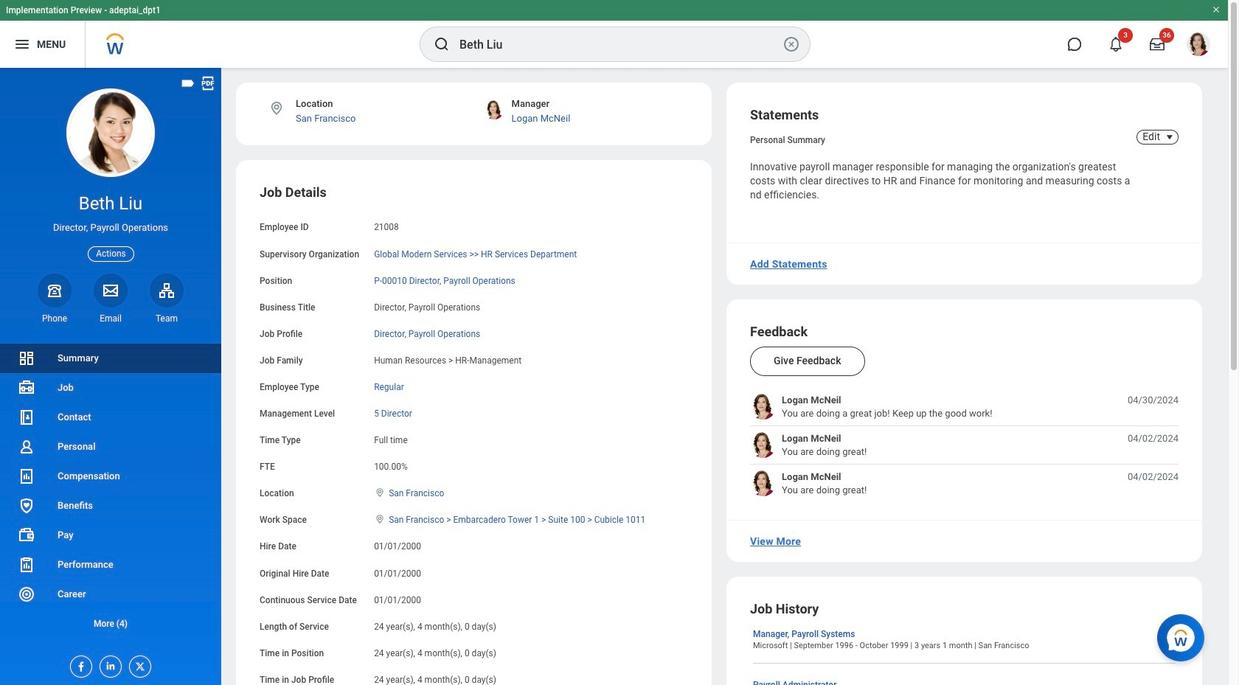 Task type: describe. For each thing, give the bounding box(es) containing it.
tag image
[[180, 75, 196, 91]]

mail image
[[102, 282, 119, 299]]

job image
[[18, 379, 35, 397]]

1 employee's photo (logan mcneil) image from the top
[[750, 394, 776, 420]]

linkedin image
[[100, 656, 117, 672]]

3 employee's photo (logan mcneil) image from the top
[[750, 471, 776, 497]]

profile logan mcneil image
[[1187, 32, 1210, 59]]

notifications large image
[[1109, 37, 1123, 52]]

Search Workday  search field
[[459, 28, 780, 60]]

facebook image
[[71, 656, 87, 673]]

0 horizontal spatial location image
[[268, 100, 285, 117]]

justify image
[[13, 35, 31, 53]]

location image
[[374, 488, 386, 498]]

contact image
[[18, 409, 35, 426]]

view printable version (pdf) image
[[200, 75, 216, 91]]

summary image
[[18, 350, 35, 367]]

view team image
[[158, 282, 176, 299]]

navigation pane region
[[0, 68, 221, 685]]

phone image
[[44, 282, 65, 299]]

personal image
[[18, 438, 35, 456]]



Task type: vqa. For each thing, say whether or not it's contained in the screenshot.
Type popup button
no



Task type: locate. For each thing, give the bounding box(es) containing it.
benefits image
[[18, 497, 35, 515]]

employee's photo (logan mcneil) image
[[750, 394, 776, 420], [750, 432, 776, 458], [750, 471, 776, 497]]

personal summary element
[[750, 132, 825, 145]]

0 horizontal spatial list
[[0, 344, 221, 639]]

1 vertical spatial location image
[[374, 514, 386, 525]]

location image
[[268, 100, 285, 117], [374, 514, 386, 525]]

banner
[[0, 0, 1228, 68]]

team beth liu element
[[150, 313, 184, 324]]

close environment banner image
[[1212, 5, 1221, 14]]

full time element
[[374, 432, 408, 446]]

career image
[[18, 586, 35, 603]]

group
[[260, 184, 688, 685]]

compensation image
[[18, 468, 35, 485]]

x circle image
[[783, 35, 800, 53]]

pay image
[[18, 527, 35, 544]]

caret down image
[[1161, 131, 1179, 143]]

x image
[[130, 656, 146, 673]]

performance image
[[18, 556, 35, 574]]

1 vertical spatial employee's photo (logan mcneil) image
[[750, 432, 776, 458]]

search image
[[433, 35, 451, 53]]

0 vertical spatial employee's photo (logan mcneil) image
[[750, 394, 776, 420]]

2 vertical spatial employee's photo (logan mcneil) image
[[750, 471, 776, 497]]

list
[[0, 344, 221, 639], [750, 394, 1179, 497]]

1 horizontal spatial list
[[750, 394, 1179, 497]]

phone beth liu element
[[38, 313, 72, 324]]

2 employee's photo (logan mcneil) image from the top
[[750, 432, 776, 458]]

email beth liu element
[[94, 313, 128, 324]]

inbox large image
[[1150, 37, 1165, 52]]

0 vertical spatial location image
[[268, 100, 285, 117]]

1 horizontal spatial location image
[[374, 514, 386, 525]]



